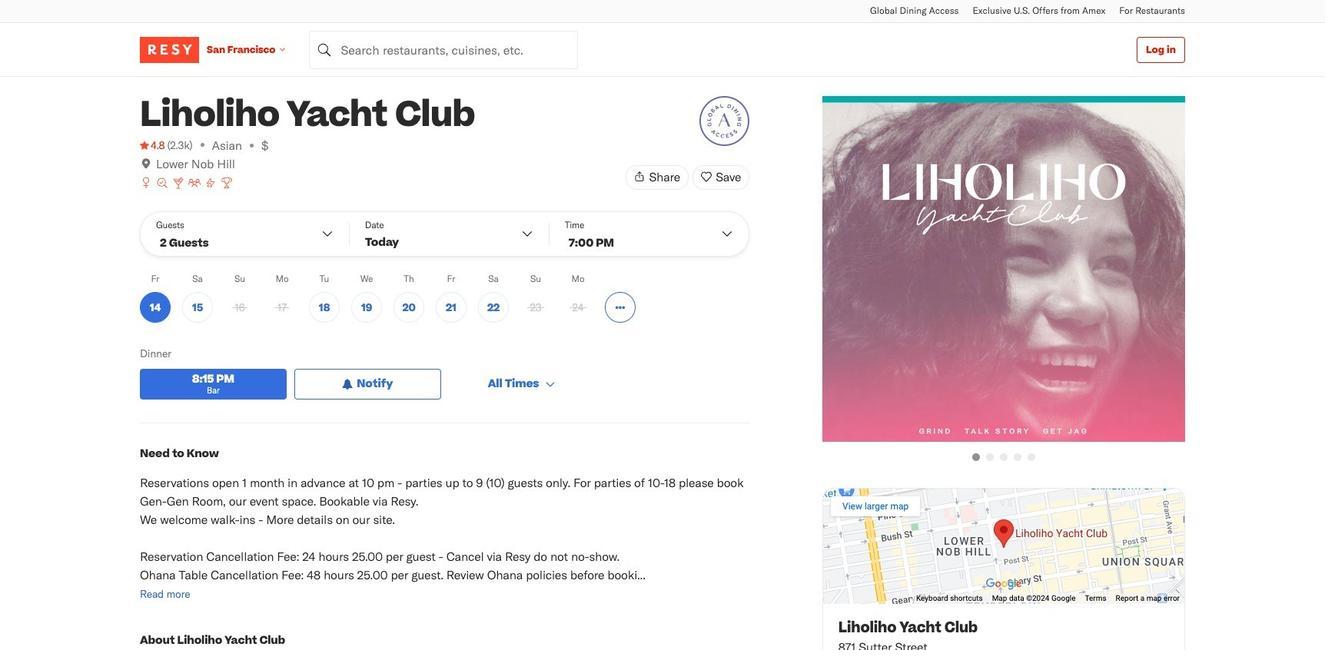 Task type: describe. For each thing, give the bounding box(es) containing it.
Search restaurants, cuisines, etc. text field
[[309, 30, 578, 69]]



Task type: vqa. For each thing, say whether or not it's contained in the screenshot.
4.8 Out Of 5 Stars icon
yes



Task type: locate. For each thing, give the bounding box(es) containing it.
None field
[[309, 30, 578, 69]]

4.8 out of 5 stars image
[[140, 138, 165, 153]]



